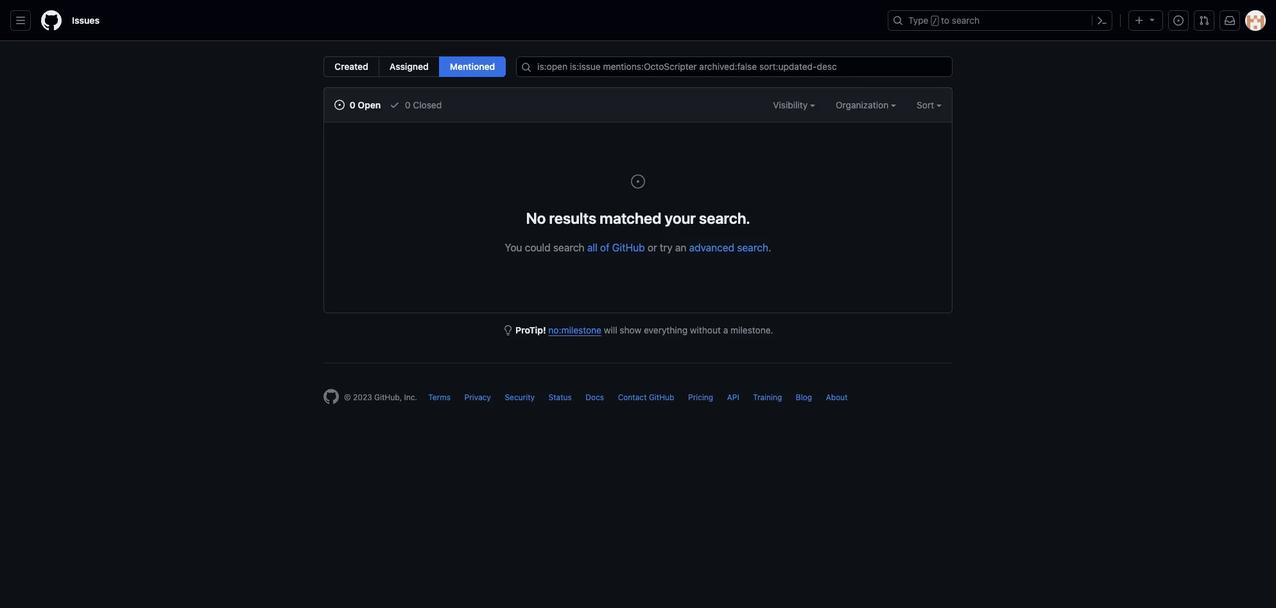 Task type: vqa. For each thing, say whether or not it's contained in the screenshot.
second some from the right
no



Task type: locate. For each thing, give the bounding box(es) containing it.
issue opened image
[[1174, 15, 1184, 26], [335, 100, 345, 110]]

visibility
[[773, 100, 810, 110]]

git pull request image
[[1200, 15, 1210, 26]]

0 vertical spatial issue opened image
[[1174, 15, 1184, 26]]

a
[[724, 325, 728, 336]]

show
[[620, 325, 642, 336]]

about link
[[826, 393, 848, 402]]

1 horizontal spatial 0
[[405, 100, 411, 110]]

created link
[[324, 57, 379, 77]]

2023
[[353, 393, 372, 402]]

search down search. in the right top of the page
[[737, 241, 769, 254]]

about
[[826, 393, 848, 402]]

to
[[941, 15, 950, 26]]

try
[[660, 241, 673, 254]]

search right to
[[952, 15, 980, 26]]

organization button
[[836, 98, 896, 112]]

issues element
[[324, 57, 506, 77]]

status link
[[549, 393, 572, 402]]

/
[[933, 17, 937, 26]]

0 horizontal spatial 0
[[350, 100, 356, 110]]

search left all
[[553, 241, 585, 254]]

github
[[612, 241, 645, 254], [649, 393, 675, 402]]

all
[[587, 241, 598, 254]]

of
[[600, 241, 610, 254]]

1 horizontal spatial github
[[649, 393, 675, 402]]

github,
[[374, 393, 402, 402]]

search.
[[699, 209, 750, 227]]

light bulb image
[[503, 326, 513, 336]]

github right contact
[[649, 393, 675, 402]]

issue opened image left 0 open
[[335, 100, 345, 110]]

organization
[[836, 100, 891, 110]]

terms
[[429, 393, 451, 402]]

1 vertical spatial github
[[649, 393, 675, 402]]

closed
[[413, 100, 442, 110]]

contact
[[618, 393, 647, 402]]

command palette image
[[1097, 15, 1108, 26]]

0 for open
[[350, 100, 356, 110]]

no:milestone link
[[549, 325, 602, 336]]

github right of
[[612, 241, 645, 254]]

visibility button
[[773, 98, 816, 112]]

footer containing © 2023 github, inc.
[[313, 363, 963, 437]]

sort
[[917, 100, 934, 110]]

contact github link
[[618, 393, 675, 402]]

no
[[526, 209, 546, 227]]

2 0 from the left
[[405, 100, 411, 110]]

blog
[[796, 393, 812, 402]]

search
[[952, 15, 980, 26], [553, 241, 585, 254], [737, 241, 769, 254]]

1 horizontal spatial issue opened image
[[1174, 15, 1184, 26]]

footer
[[313, 363, 963, 437]]

search image
[[522, 62, 532, 73]]

pricing
[[688, 393, 714, 402]]

0
[[350, 100, 356, 110], [405, 100, 411, 110]]

0 horizontal spatial github
[[612, 241, 645, 254]]

1 vertical spatial issue opened image
[[335, 100, 345, 110]]

contact github
[[618, 393, 675, 402]]

0 left open on the top of page
[[350, 100, 356, 110]]

1 0 from the left
[[350, 100, 356, 110]]

issues
[[72, 15, 100, 26]]

mentioned link
[[439, 57, 506, 77]]

training
[[753, 393, 782, 402]]

issue opened image left "git pull request" icon
[[1174, 15, 1184, 26]]

status
[[549, 393, 572, 402]]

docs link
[[586, 393, 604, 402]]

protip! no:milestone will show everything without a milestone.
[[516, 325, 774, 336]]

privacy link
[[465, 393, 491, 402]]

0 horizontal spatial issue opened image
[[335, 100, 345, 110]]

2 horizontal spatial search
[[952, 15, 980, 26]]

0 vertical spatial github
[[612, 241, 645, 254]]

could
[[525, 241, 551, 254]]

0 right check "image"
[[405, 100, 411, 110]]

all of github link
[[587, 241, 645, 254]]



Task type: describe. For each thing, give the bounding box(es) containing it.
© 2023 github, inc.
[[344, 393, 417, 402]]

milestone.
[[731, 325, 774, 336]]

0 open
[[347, 100, 381, 110]]

Issues search field
[[516, 57, 953, 77]]

assigned link
[[379, 57, 440, 77]]

1 horizontal spatial search
[[737, 241, 769, 254]]

type / to search
[[909, 15, 980, 26]]

no results matched your search.
[[526, 209, 750, 227]]

triangle down image
[[1147, 14, 1158, 25]]

homepage image
[[41, 10, 62, 31]]

0 horizontal spatial search
[[553, 241, 585, 254]]

blog link
[[796, 393, 812, 402]]

matched
[[600, 209, 662, 227]]

open
[[358, 100, 381, 110]]

0 closed
[[403, 100, 442, 110]]

©
[[344, 393, 351, 402]]

an
[[675, 241, 687, 254]]

protip!
[[516, 325, 546, 336]]

pricing link
[[688, 393, 714, 402]]

results
[[549, 209, 597, 227]]

training link
[[753, 393, 782, 402]]

terms link
[[429, 393, 451, 402]]

your
[[665, 209, 696, 227]]

security link
[[505, 393, 535, 402]]

0 for closed
[[405, 100, 411, 110]]

sort button
[[917, 98, 942, 112]]

mentioned
[[450, 61, 495, 72]]

.
[[769, 241, 772, 254]]

will
[[604, 325, 617, 336]]

0 closed link
[[390, 98, 442, 112]]

issue opened image inside 0 open link
[[335, 100, 345, 110]]

type
[[909, 15, 929, 26]]

plus image
[[1135, 15, 1145, 26]]

you
[[505, 241, 522, 254]]

check image
[[390, 100, 400, 110]]

created
[[335, 61, 368, 72]]

everything
[[644, 325, 688, 336]]

api
[[727, 393, 739, 402]]

docs
[[586, 393, 604, 402]]

or
[[648, 241, 657, 254]]

no:milestone
[[549, 325, 602, 336]]

api link
[[727, 393, 739, 402]]

notifications image
[[1225, 15, 1235, 26]]

assigned
[[390, 61, 429, 72]]

homepage image
[[324, 389, 339, 405]]

issue opened image
[[631, 174, 646, 189]]

0 open link
[[335, 98, 381, 112]]

advanced search link
[[689, 241, 769, 254]]

security
[[505, 393, 535, 402]]

inc.
[[404, 393, 417, 402]]

without
[[690, 325, 721, 336]]

github inside footer
[[649, 393, 675, 402]]

privacy
[[465, 393, 491, 402]]

you could search all of github or try an advanced search .
[[505, 241, 772, 254]]

advanced
[[689, 241, 735, 254]]

Search all issues text field
[[516, 57, 953, 77]]



